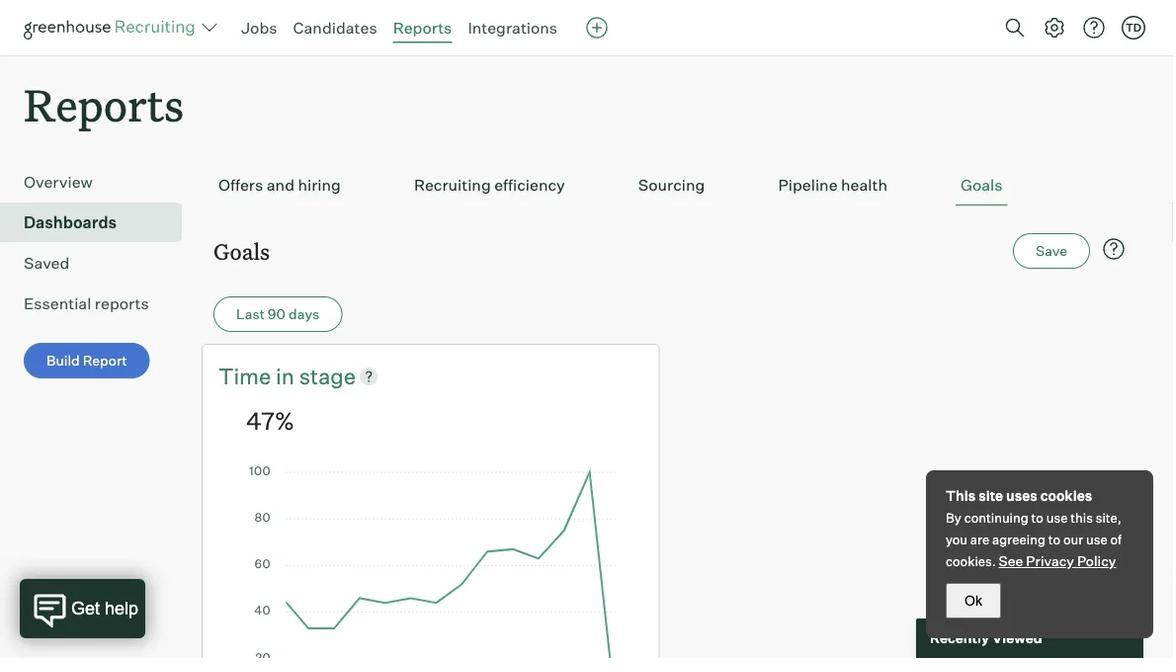 Task type: vqa. For each thing, say whether or not it's contained in the screenshot.
the Science
no



Task type: locate. For each thing, give the bounding box(es) containing it.
time link
[[219, 361, 276, 392]]

sourcing button
[[634, 165, 710, 206]]

use
[[1047, 510, 1068, 526], [1087, 532, 1108, 548]]

1 horizontal spatial to
[[1049, 532, 1061, 548]]

use down cookies
[[1047, 510, 1068, 526]]

search image
[[1004, 16, 1027, 40]]

overview
[[24, 172, 93, 192]]

0 vertical spatial goals
[[961, 175, 1003, 195]]

0 horizontal spatial goals
[[214, 236, 270, 266]]

use left of
[[1087, 532, 1108, 548]]

build
[[46, 352, 80, 369]]

agreeing
[[993, 532, 1046, 548]]

to left our
[[1049, 532, 1061, 548]]

reports down greenhouse recruiting image
[[24, 75, 184, 133]]

save
[[1036, 242, 1068, 260]]

cookies.
[[946, 554, 996, 570]]

0 horizontal spatial use
[[1047, 510, 1068, 526]]

dashboards
[[24, 213, 117, 233]]

0 vertical spatial reports
[[393, 18, 452, 38]]

td button
[[1122, 16, 1146, 40]]

1 horizontal spatial reports
[[393, 18, 452, 38]]

report
[[83, 352, 127, 369]]

47%
[[246, 406, 295, 436]]

our
[[1064, 532, 1084, 548]]

continuing
[[965, 510, 1029, 526]]

1 horizontal spatial goals
[[961, 175, 1003, 195]]

offers and hiring button
[[214, 165, 346, 206]]

see
[[999, 553, 1024, 570]]

1 vertical spatial reports
[[24, 75, 184, 133]]

essential reports link
[[24, 292, 174, 316]]

last 90 days
[[236, 306, 320, 323]]

td
[[1126, 21, 1142, 34]]

sourcing
[[639, 175, 705, 195]]

to down uses
[[1032, 510, 1044, 526]]

0 horizontal spatial to
[[1032, 510, 1044, 526]]

uses
[[1007, 487, 1038, 505]]

hiring
[[298, 175, 341, 195]]

1 vertical spatial goals
[[214, 236, 270, 266]]

cookies
[[1041, 487, 1093, 505]]

pipeline health
[[779, 175, 888, 195]]

recently viewed
[[930, 630, 1043, 647]]

in link
[[276, 361, 299, 392]]

jobs
[[241, 18, 277, 38]]

integrations
[[468, 18, 558, 38]]

tab list
[[214, 165, 1130, 206]]

goals
[[961, 175, 1003, 195], [214, 236, 270, 266]]

pipeline health button
[[774, 165, 893, 206]]

time in
[[219, 363, 299, 390]]

this site uses cookies
[[946, 487, 1093, 505]]

0 vertical spatial use
[[1047, 510, 1068, 526]]

build report button
[[24, 343, 150, 379]]

1 vertical spatial to
[[1049, 532, 1061, 548]]

td button
[[1118, 12, 1150, 44]]

jobs link
[[241, 18, 277, 38]]

reports
[[393, 18, 452, 38], [24, 75, 184, 133]]

to
[[1032, 510, 1044, 526], [1049, 532, 1061, 548]]

of
[[1111, 532, 1122, 548]]

saved
[[24, 253, 70, 273]]

saved link
[[24, 251, 174, 275]]

recruiting efficiency
[[414, 175, 565, 195]]

you
[[946, 532, 968, 548]]

0 horizontal spatial reports
[[24, 75, 184, 133]]

1 horizontal spatial use
[[1087, 532, 1108, 548]]

reports right candidates
[[393, 18, 452, 38]]



Task type: describe. For each thing, give the bounding box(es) containing it.
see privacy policy
[[999, 553, 1117, 570]]

ok
[[965, 593, 983, 609]]

reports
[[95, 294, 149, 314]]

ok button
[[946, 583, 1002, 619]]

overview link
[[24, 170, 174, 194]]

essential
[[24, 294, 91, 314]]

site
[[979, 487, 1004, 505]]

save button
[[1014, 234, 1091, 269]]

policy
[[1078, 553, 1117, 570]]

greenhouse recruiting image
[[24, 16, 202, 40]]

xychart image
[[246, 467, 615, 658]]

dashboards link
[[24, 211, 174, 235]]

efficiency
[[495, 175, 565, 195]]

site,
[[1096, 510, 1122, 526]]

see privacy policy link
[[999, 553, 1117, 570]]

goals button
[[956, 165, 1008, 206]]

stage
[[299, 363, 356, 390]]

privacy
[[1027, 553, 1075, 570]]

viewed
[[993, 630, 1043, 647]]

by continuing to use this site, you are agreeing to our use of cookies.
[[946, 510, 1122, 570]]

pipeline
[[779, 175, 838, 195]]

days
[[289, 306, 320, 323]]

faq image
[[1102, 237, 1126, 261]]

90
[[268, 306, 286, 323]]

health
[[841, 175, 888, 195]]

integrations link
[[468, 18, 558, 38]]

this
[[1071, 510, 1093, 526]]

offers and hiring
[[219, 175, 341, 195]]

by
[[946, 510, 962, 526]]

1 vertical spatial use
[[1087, 532, 1108, 548]]

reports link
[[393, 18, 452, 38]]

this
[[946, 487, 976, 505]]

are
[[971, 532, 990, 548]]

build report
[[46, 352, 127, 369]]

recruiting efficiency button
[[409, 165, 570, 206]]

candidates link
[[293, 18, 377, 38]]

offers
[[219, 175, 263, 195]]

last 90 days button
[[214, 297, 342, 332]]

last
[[236, 306, 265, 323]]

stage link
[[299, 361, 356, 392]]

and
[[267, 175, 295, 195]]

recently
[[930, 630, 990, 647]]

configure image
[[1043, 16, 1067, 40]]

goals inside the goals button
[[961, 175, 1003, 195]]

candidates
[[293, 18, 377, 38]]

in
[[276, 363, 295, 390]]

time
[[219, 363, 271, 390]]

essential reports
[[24, 294, 149, 314]]

0 vertical spatial to
[[1032, 510, 1044, 526]]

recruiting
[[414, 175, 491, 195]]

tab list containing offers and hiring
[[214, 165, 1130, 206]]



